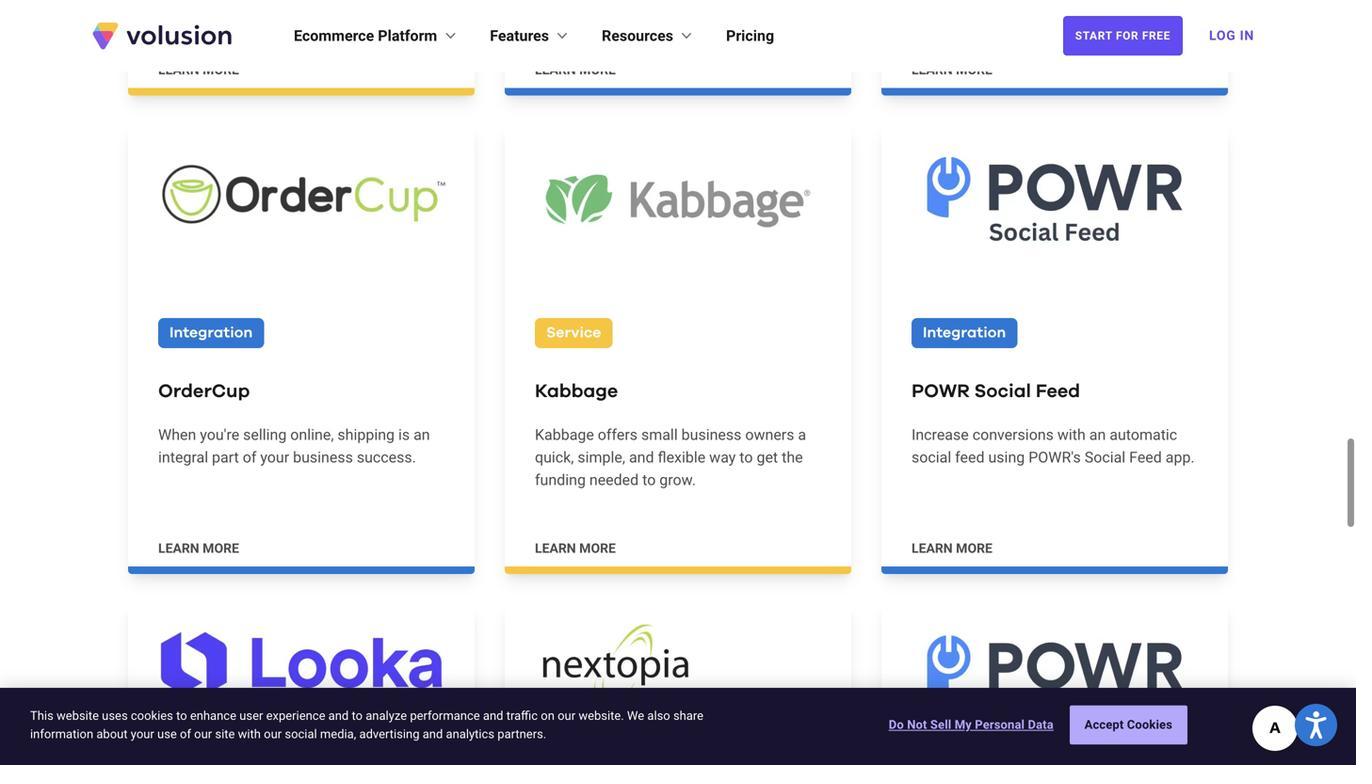 Task type: locate. For each thing, give the bounding box(es) containing it.
conversions
[[973, 426, 1054, 444]]

website
[[57, 709, 99, 723]]

open accessibe: accessibility options, statement and help image
[[1306, 712, 1327, 739]]

social down increase
[[912, 449, 951, 467]]

0 vertical spatial of
[[243, 449, 257, 467]]

0 horizontal spatial with
[[238, 727, 261, 742]]

0 horizontal spatial an
[[413, 426, 430, 444]]

ecommerce platform
[[294, 27, 437, 45]]

nextopia by searchspring image
[[505, 605, 851, 752]]

integration
[[170, 326, 253, 341], [923, 326, 1006, 341]]

business down online,
[[293, 449, 353, 467]]

0 horizontal spatial business
[[293, 449, 353, 467]]

kabbage down service
[[535, 382, 618, 401]]

with down the 'user'
[[238, 727, 261, 742]]

0 horizontal spatial your
[[131, 727, 154, 742]]

1 integration from the left
[[170, 326, 253, 341]]

with
[[1057, 426, 1086, 444], [238, 727, 261, 742]]

kabbage inside kabbage offers small business owners a quick, simple, and flexible way to get the funding needed to grow.
[[535, 426, 594, 444]]

enhance
[[190, 709, 236, 723]]

1 horizontal spatial of
[[243, 449, 257, 467]]

an left automatic
[[1089, 426, 1106, 444]]

1 vertical spatial with
[[238, 727, 261, 742]]

0 horizontal spatial learn more link
[[128, 0, 475, 96]]

social up conversions on the bottom of the page
[[974, 382, 1031, 401]]

small
[[641, 426, 678, 444]]

loka by logojoy image
[[128, 605, 475, 752]]

is
[[398, 426, 410, 444]]

social down the experience
[[285, 727, 317, 742]]

more
[[203, 62, 239, 78], [579, 62, 616, 78], [956, 62, 993, 78], [203, 541, 239, 557], [579, 541, 616, 557], [956, 541, 993, 557]]

your down selling
[[260, 449, 289, 467]]

kabbage image
[[505, 126, 851, 273]]

of right the use
[[180, 727, 191, 742]]

with up powr's
[[1057, 426, 1086, 444]]

selling
[[243, 426, 287, 444]]

ordercup image
[[128, 126, 475, 273]]

this website uses cookies to enhance user experience and to analyze performance and traffic on our website. we also share information about your use of our site with our social media, advertising and analytics partners.
[[30, 709, 704, 742]]

business inside kabbage offers small business owners a quick, simple, and flexible way to get the funding needed to grow.
[[681, 426, 742, 444]]

1 vertical spatial feed
[[1129, 449, 1162, 467]]

1 horizontal spatial social
[[1085, 449, 1126, 467]]

business inside when you're selling online, shipping is an integral part of your business success.
[[293, 449, 353, 467]]

learn
[[158, 62, 199, 78], [535, 62, 576, 78], [912, 62, 953, 78], [158, 541, 199, 557], [535, 541, 576, 557], [912, 541, 953, 557]]

social
[[912, 449, 951, 467], [285, 727, 317, 742]]

website.
[[579, 709, 624, 723]]

1 horizontal spatial your
[[260, 449, 289, 467]]

and down small on the left of page
[[629, 449, 654, 467]]

accept
[[1084, 718, 1124, 732]]

your down cookies
[[131, 727, 154, 742]]

our down enhance at the left of page
[[194, 727, 212, 742]]

powr comments image
[[881, 605, 1228, 752]]

your inside this website uses cookies to enhance user experience and to analyze performance and traffic on our website. we also share information about your use of our site with our social media, advertising and analytics partners.
[[131, 727, 154, 742]]

learn more
[[158, 62, 239, 78], [535, 62, 616, 78], [912, 62, 993, 78], [158, 541, 239, 557], [535, 541, 616, 557], [912, 541, 993, 557]]

offers
[[598, 426, 638, 444]]

0 vertical spatial business
[[681, 426, 742, 444]]

feed up "increase conversions with an automatic social feed using powr's social feed app."
[[1036, 382, 1080, 401]]

you're
[[200, 426, 239, 444]]

kabbage for kabbage offers small business owners a quick, simple, and flexible way to get the funding needed to grow.
[[535, 426, 594, 444]]

0 horizontal spatial social
[[285, 727, 317, 742]]

business
[[681, 426, 742, 444], [293, 449, 353, 467]]

on
[[541, 709, 555, 723]]

of inside this website uses cookies to enhance user experience and to analyze performance and traffic on our website. we also share information about your use of our site with our social media, advertising and analytics partners.
[[180, 727, 191, 742]]

analyze
[[366, 709, 407, 723]]

an right the is
[[413, 426, 430, 444]]

performance
[[410, 709, 480, 723]]

0 vertical spatial social
[[912, 449, 951, 467]]

1 vertical spatial business
[[293, 449, 353, 467]]

0 vertical spatial feed
[[1036, 382, 1080, 401]]

an
[[413, 426, 430, 444], [1089, 426, 1106, 444]]

social
[[974, 382, 1031, 401], [1085, 449, 1126, 467]]

of inside when you're selling online, shipping is an integral part of your business success.
[[243, 449, 257, 467]]

1 horizontal spatial learn more link
[[505, 0, 851, 96]]

learn more link
[[128, 0, 475, 96], [505, 0, 851, 96], [881, 0, 1228, 96]]

2 kabbage from the top
[[535, 426, 594, 444]]

our right on in the bottom left of the page
[[558, 709, 575, 723]]

1 kabbage from the top
[[535, 382, 618, 401]]

integration up ordercup
[[170, 326, 253, 341]]

social down automatic
[[1085, 449, 1126, 467]]

kabbage up quick,
[[535, 426, 594, 444]]

powr
[[912, 382, 970, 401]]

analytics
[[446, 727, 494, 742]]

of right "part"
[[243, 449, 257, 467]]

1 an from the left
[[413, 426, 430, 444]]

ecommerce
[[294, 27, 374, 45]]

2 horizontal spatial our
[[558, 709, 575, 723]]

2 an from the left
[[1089, 426, 1106, 444]]

0 horizontal spatial integration
[[170, 326, 253, 341]]

0 vertical spatial your
[[260, 449, 289, 467]]

not
[[907, 718, 927, 732]]

and down performance
[[423, 727, 443, 742]]

our down the experience
[[264, 727, 282, 742]]

1 horizontal spatial with
[[1057, 426, 1086, 444]]

1 horizontal spatial feed
[[1129, 449, 1162, 467]]

1 vertical spatial your
[[131, 727, 154, 742]]

2 horizontal spatial learn more link
[[881, 0, 1228, 96]]

1 horizontal spatial an
[[1089, 426, 1106, 444]]

0 vertical spatial social
[[974, 382, 1031, 401]]

about
[[96, 727, 128, 742]]

automatic
[[1110, 426, 1177, 444]]

user
[[239, 709, 263, 723]]

2 integration from the left
[[923, 326, 1006, 341]]

get
[[757, 449, 778, 467]]

2 learn more link from the left
[[505, 0, 851, 96]]

to left get
[[740, 449, 753, 467]]

1 vertical spatial kabbage
[[535, 426, 594, 444]]

kabbage
[[535, 382, 618, 401], [535, 426, 594, 444]]

our
[[558, 709, 575, 723], [194, 727, 212, 742], [264, 727, 282, 742]]

success.
[[357, 449, 416, 467]]

kabbage offers small business owners a quick, simple, and flexible way to get the funding needed to grow.
[[535, 426, 806, 489]]

feed down automatic
[[1129, 449, 1162, 467]]

the
[[782, 449, 803, 467]]

your
[[260, 449, 289, 467], [131, 727, 154, 742]]

1 horizontal spatial integration
[[923, 326, 1006, 341]]

shipping
[[338, 426, 395, 444]]

1 vertical spatial social
[[1085, 449, 1126, 467]]

integration up powr
[[923, 326, 1006, 341]]

learn more button
[[158, 61, 239, 80], [535, 61, 616, 80], [912, 61, 993, 80], [158, 540, 239, 559], [535, 540, 616, 559], [912, 540, 993, 559]]

simple,
[[578, 449, 625, 467]]

accept cookies
[[1084, 718, 1172, 732]]

feed
[[1036, 382, 1080, 401], [1129, 449, 1162, 467]]

ordercup
[[158, 382, 250, 401]]

feed inside "increase conversions with an automatic social feed using powr's social feed app."
[[1129, 449, 1162, 467]]

increase conversions with an automatic social feed using powr's social feed app.
[[912, 426, 1195, 467]]

site
[[215, 727, 235, 742]]

of
[[243, 449, 257, 467], [180, 727, 191, 742]]

0 vertical spatial with
[[1057, 426, 1086, 444]]

1 horizontal spatial business
[[681, 426, 742, 444]]

powr social feed image
[[881, 126, 1228, 273]]

resources button
[[602, 24, 696, 47]]

1 horizontal spatial social
[[912, 449, 951, 467]]

business up way
[[681, 426, 742, 444]]

0 horizontal spatial feed
[[1036, 382, 1080, 401]]

to
[[740, 449, 753, 467], [642, 471, 656, 489], [176, 709, 187, 723], [352, 709, 363, 723]]

also
[[647, 709, 670, 723]]

this
[[30, 709, 53, 723]]

0 horizontal spatial of
[[180, 727, 191, 742]]

and
[[629, 449, 654, 467], [328, 709, 349, 723], [483, 709, 503, 723], [423, 727, 443, 742]]

an inside "increase conversions with an automatic social feed using powr's social feed app."
[[1089, 426, 1106, 444]]

for
[[1116, 29, 1139, 42]]

1 vertical spatial of
[[180, 727, 191, 742]]

to left grow.
[[642, 471, 656, 489]]

quick,
[[535, 449, 574, 467]]

information
[[30, 727, 93, 742]]

1 vertical spatial social
[[285, 727, 317, 742]]

0 vertical spatial kabbage
[[535, 382, 618, 401]]

free
[[1142, 29, 1171, 42]]



Task type: vqa. For each thing, say whether or not it's contained in the screenshot.
customers,
no



Task type: describe. For each thing, give the bounding box(es) containing it.
use
[[157, 727, 177, 742]]

in
[[1240, 28, 1254, 43]]

and left traffic
[[483, 709, 503, 723]]

and inside kabbage offers small business owners a quick, simple, and flexible way to get the funding needed to grow.
[[629, 449, 654, 467]]

1 horizontal spatial our
[[264, 727, 282, 742]]

with inside this website uses cookies to enhance user experience and to analyze performance and traffic on our website. we also share information about your use of our site with our social media, advertising and analytics partners.
[[238, 727, 261, 742]]

traffic
[[506, 709, 538, 723]]

my
[[955, 718, 972, 732]]

data
[[1028, 718, 1054, 732]]

log in link
[[1198, 15, 1266, 57]]

when you're selling online, shipping is an integral part of your business success.
[[158, 426, 430, 467]]

online,
[[290, 426, 334, 444]]

powr social feed
[[912, 382, 1080, 401]]

social inside this website uses cookies to enhance user experience and to analyze performance and traffic on our website. we also share information about your use of our site with our social media, advertising and analytics partners.
[[285, 727, 317, 742]]

platform
[[378, 27, 437, 45]]

experience
[[266, 709, 325, 723]]

part
[[212, 449, 239, 467]]

share
[[673, 709, 704, 723]]

media,
[[320, 727, 356, 742]]

features
[[490, 27, 549, 45]]

uses
[[102, 709, 128, 723]]

we
[[627, 709, 644, 723]]

integral
[[158, 449, 208, 467]]

using
[[988, 449, 1025, 467]]

grow.
[[659, 471, 696, 489]]

to up the use
[[176, 709, 187, 723]]

start
[[1075, 29, 1113, 42]]

1 learn more link from the left
[[128, 0, 475, 96]]

do
[[889, 718, 904, 732]]

cookies
[[131, 709, 173, 723]]

feed
[[955, 449, 985, 467]]

resources
[[602, 27, 673, 45]]

and up the media,
[[328, 709, 349, 723]]

powr's
[[1029, 449, 1081, 467]]

to up the media,
[[352, 709, 363, 723]]

start for free
[[1075, 29, 1171, 42]]

funding
[[535, 471, 586, 489]]

kabbage for kabbage
[[535, 382, 618, 401]]

accept cookies button
[[1070, 706, 1187, 745]]

app.
[[1166, 449, 1195, 467]]

integration for ordercup
[[170, 326, 253, 341]]

flexible
[[658, 449, 706, 467]]

social inside "increase conversions with an automatic social feed using powr's social feed app."
[[912, 449, 951, 467]]

log
[[1209, 28, 1236, 43]]

social inside "increase conversions with an automatic social feed using powr's social feed app."
[[1085, 449, 1126, 467]]

do not sell my personal data
[[889, 718, 1054, 732]]

owners
[[745, 426, 794, 444]]

3 learn more link from the left
[[881, 0, 1228, 96]]

pricing
[[726, 27, 774, 45]]

0 horizontal spatial our
[[194, 727, 212, 742]]

with inside "increase conversions with an automatic social feed using powr's social feed app."
[[1057, 426, 1086, 444]]

increase
[[912, 426, 969, 444]]

advertising
[[359, 727, 420, 742]]

ecommerce platform button
[[294, 24, 460, 47]]

personal
[[975, 718, 1025, 732]]

your inside when you're selling online, shipping is an integral part of your business success.
[[260, 449, 289, 467]]

way
[[709, 449, 736, 467]]

needed
[[589, 471, 639, 489]]

partners.
[[498, 727, 546, 742]]

start for free link
[[1063, 16, 1183, 56]]

log in
[[1209, 28, 1254, 43]]

do not sell my personal data button
[[889, 707, 1054, 744]]

pricing link
[[726, 24, 774, 47]]

integration for powr social feed
[[923, 326, 1006, 341]]

when
[[158, 426, 196, 444]]

an inside when you're selling online, shipping is an integral part of your business success.
[[413, 426, 430, 444]]

cookies
[[1127, 718, 1172, 732]]

a
[[798, 426, 806, 444]]

service
[[546, 326, 601, 341]]

features button
[[490, 24, 572, 47]]

0 horizontal spatial social
[[974, 382, 1031, 401]]

sell
[[930, 718, 951, 732]]

privacy alert dialog
[[0, 688, 1356, 766]]



